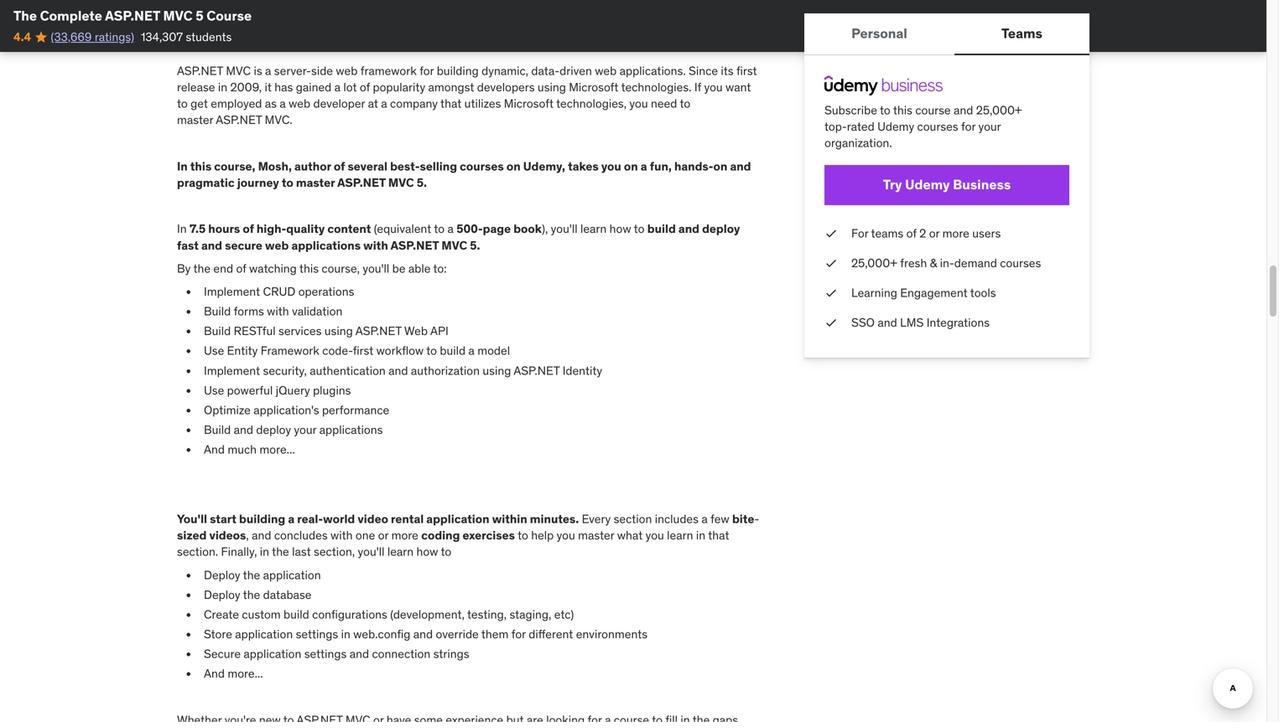 Task type: vqa. For each thing, say whether or not it's contained in the screenshot.
resources
no



Task type: locate. For each thing, give the bounding box(es) containing it.
using asp.net web
[[324, 324, 428, 339]]

that inside to help you master what you learn in that section. finally, in the last section, you'll learn how to
[[708, 528, 729, 544]]

2 horizontal spatial course
[[915, 103, 951, 118]]

udemy up organization.
[[877, 119, 914, 134]]

0 vertical spatial web
[[289, 96, 310, 111]]

1 vertical spatial courses
[[1000, 256, 1041, 271]]

a left the few
[[701, 512, 708, 527]]

1 vertical spatial and
[[204, 667, 225, 682]]

1 vertical spatial you'll
[[358, 545, 385, 560]]

learn down the video
[[387, 545, 414, 560]]

validation
[[292, 304, 342, 319]]

your
[[978, 119, 1001, 134], [294, 423, 316, 438]]

build left forms
[[204, 304, 231, 319]]

1 vertical spatial or
[[378, 528, 389, 544]]

section
[[614, 512, 652, 527]]

in for in 7.5 hours of high-quality content (equivalent to a 500-page book ), you'll learn how to
[[177, 222, 187, 237]]

courses inside subscribe to this course and 25,000+ top‑rated udemy courses for your organization.
[[917, 119, 958, 134]]

microsoft down the developers
[[504, 96, 554, 111]]

on right fun,
[[713, 159, 727, 174]]

and down web.config
[[350, 647, 369, 662]]

in left 7.5
[[177, 222, 187, 237]]

udemy inside subscribe to this course and 25,000+ top‑rated udemy courses for your organization.
[[877, 119, 914, 134]]

1 vertical spatial xsmall image
[[824, 285, 838, 302]]

asp.net inside asp.net mvc is a server-side web framework for building dynamic, data-driven web applications. since its first release in 2009, it has gained a lot of popularity amongst developers using microsoft technologies. if you want to get employed as a web developer at a company that utilizes microsoft technologies, you need to master asp.net mvc.
[[177, 63, 223, 78]]

0 vertical spatial your
[[978, 119, 1001, 134]]

0 vertical spatial first
[[736, 63, 757, 78]]

1 vertical spatial your
[[294, 423, 316, 438]]

the up 'custom'
[[243, 588, 260, 603]]

and up the connection
[[413, 627, 433, 642]]

xsmall image for sso
[[824, 315, 838, 331]]

course down udemy business image
[[915, 103, 951, 118]]

build down "database" on the left bottom of the page
[[284, 608, 309, 623]]

includes
[[655, 512, 699, 527]]

is up 2009,
[[254, 63, 262, 78]]

0 vertical spatial or
[[929, 226, 940, 241]]

0 vertical spatial and
[[204, 443, 225, 458]]

and down secure on the bottom left
[[204, 667, 225, 682]]

2 xsmall image from the top
[[824, 285, 838, 302]]

application's
[[253, 403, 319, 418]]

1 horizontal spatial 25,000+
[[976, 103, 1022, 118]]

in inside asp.net mvc is a server-side web framework for building dynamic, data-driven web applications. since its first release in 2009, it has gained a lot of popularity amongst developers using microsoft technologies. if you want to get employed as a web developer at a company that utilizes microsoft technologies, you need to master asp.net mvc.
[[218, 80, 227, 95]]

applications down performance
[[319, 423, 383, 438]]

0 horizontal spatial on
[[506, 159, 521, 174]]

to inside subscribe to this course and 25,000+ top‑rated udemy courses for your organization.
[[880, 103, 891, 118]]

3 xsmall image from the top
[[824, 315, 838, 331]]

framework
[[261, 344, 319, 359]]

1 vertical spatial using
[[483, 363, 511, 379]]

build down optimize on the left
[[204, 423, 231, 438]]

1 use from the top
[[204, 344, 224, 359]]

first down using asp.net web
[[353, 344, 373, 359]]

asp.net mvc
[[337, 175, 414, 190]]

0 horizontal spatial your
[[294, 423, 316, 438]]

learning
[[236, 17, 282, 32]]

lot
[[343, 80, 357, 95]]

developer
[[313, 96, 365, 111]]

you'll inside to help you master what you learn in that section. finally, in the last section, you'll learn how to
[[358, 545, 385, 560]]

master down the 'author'
[[296, 175, 335, 190]]

a inside by the end of watching this course, you'll be able to: implement crud operations build forms with validation build restful services using asp.net web api use entity framework code-first workflow to build a model implement security, authentication and authorization using asp.net identity use powerful jquery plugins optimize application's performance build and deploy your applications and much more...
[[468, 344, 475, 359]]

0 vertical spatial use
[[204, 344, 224, 359]]

its
[[721, 63, 734, 78]]

1 horizontal spatial with
[[330, 528, 353, 544]]

this right reviews,
[[532, 1, 554, 16]]

of right lot
[[360, 80, 370, 95]]

build down fun,
[[647, 222, 676, 237]]

and up much
[[234, 423, 253, 438]]

1 vertical spatial learn
[[667, 528, 693, 544]]

the
[[13, 7, 37, 24]]

0 vertical spatial settings
[[296, 627, 338, 642]]

5
[[196, 7, 204, 24]]

25,000+ fresh & in-demand courses
[[851, 256, 1041, 271]]

1 xsmall image from the top
[[824, 255, 838, 272]]

build up authorization
[[440, 344, 466, 359]]

this inside in this course, mosh, author of several best-selling courses on udemy, takes you on a fun, hands-on and pragmatic journey to master asp.net mvc 5.
[[190, 159, 212, 174]]

use up optimize on the left
[[204, 383, 224, 398]]

in inside deploy the application deploy the database create custom build configurations (development, testing, staging, etc) store application settings in web.config and override them for different environments secure application settings and connection strings and more...
[[341, 627, 350, 642]]

1 vertical spatial course,
[[322, 261, 360, 276]]

or right one
[[378, 528, 389, 544]]

web inside build and deploy fast and secure web applications with asp.net mvc 5.
[[265, 238, 289, 253]]

engagement
[[900, 286, 968, 301]]

your up business
[[978, 119, 1001, 134]]

course, up crud operations
[[322, 261, 360, 276]]

1 vertical spatial build
[[440, 344, 466, 359]]

use left entity
[[204, 344, 224, 359]]

for down staging,
[[511, 627, 526, 642]]

build
[[204, 304, 231, 319], [204, 324, 231, 339], [204, 423, 231, 438]]

this up crud operations
[[299, 261, 319, 276]]

web down the high-
[[265, 238, 289, 253]]

0 vertical spatial using
[[538, 80, 566, 95]]

server-
[[274, 63, 311, 78]]

1 horizontal spatial that
[[708, 528, 729, 544]]

course
[[556, 1, 594, 16], [177, 17, 215, 32], [915, 103, 951, 118]]

learn down includes
[[667, 528, 693, 544]]

1 vertical spatial build
[[204, 324, 231, 339]]

0 vertical spatial course,
[[214, 159, 255, 174]]

build
[[647, 222, 676, 237], [440, 344, 466, 359], [284, 608, 309, 623]]

amongst
[[428, 80, 474, 95]]

and down the hands-
[[678, 222, 699, 237]]

0 vertical spatial asp.net
[[105, 7, 160, 24]]

2 horizontal spatial build
[[647, 222, 676, 237]]

1 vertical spatial with
[[267, 304, 289, 319]]

application
[[263, 568, 321, 583], [235, 627, 293, 642], [244, 647, 301, 662]]

course, inside by the end of watching this course, you'll be able to: implement crud operations build forms with validation build restful services using asp.net web api use entity framework code-first workflow to build a model implement security, authentication and authorization using asp.net identity use powerful jquery plugins optimize application's performance build and deploy your applications and much more...
[[322, 261, 360, 276]]

0 horizontal spatial build
[[284, 608, 309, 623]]

1 vertical spatial building
[[239, 512, 285, 527]]

store
[[204, 627, 232, 642]]

configurations (development,
[[312, 608, 465, 623]]

a up it
[[265, 63, 271, 78]]

2 vertical spatial build
[[204, 423, 231, 438]]

1 vertical spatial master
[[578, 528, 614, 544]]

0 horizontal spatial master
[[296, 175, 335, 190]]

2 vertical spatial with
[[330, 528, 353, 544]]

top‑rated
[[824, 119, 875, 134]]

1 horizontal spatial course,
[[322, 261, 360, 276]]

popular
[[691, 1, 734, 16]]

and inside you'll start building a real-world video rental application within minutes. every section includes a few bite - sized videos , and concludes with one or more coding exercises
[[252, 528, 271, 544]]

udemy's
[[609, 1, 657, 16]]

implement down entity
[[204, 363, 260, 379]]

applications down quality
[[291, 238, 361, 253]]

5.
[[417, 175, 427, 190]]

in left web.config
[[341, 627, 350, 642]]

for inside deploy the application deploy the database create custom build configurations (development, testing, staging, etc) store application settings in web.config and override them for different environments secure application settings and connection strings and more...
[[511, 627, 526, 642]]

0 horizontal spatial how
[[416, 545, 438, 560]]

0 vertical spatial application
[[263, 568, 321, 583]]

web applications.
[[595, 63, 686, 78]]

0 horizontal spatial first
[[353, 344, 373, 359]]

in right finally,
[[260, 545, 269, 560]]

2 vertical spatial xsmall image
[[824, 315, 838, 331]]

you'll
[[363, 261, 389, 276], [358, 545, 385, 560]]

students
[[186, 29, 232, 44]]

best-
[[390, 159, 420, 174]]

0 horizontal spatial or
[[378, 528, 389, 544]]

1 horizontal spatial deploy
[[702, 222, 740, 237]]

bite
[[732, 512, 754, 527]]

model
[[477, 344, 510, 359]]

0 horizontal spatial 25,000+
[[851, 256, 897, 271]]

try udemy business
[[883, 176, 1011, 193]]

1 horizontal spatial asp.net
[[177, 63, 223, 78]]

of right end
[[236, 261, 246, 276]]

master inside in this course, mosh, author of several best-selling courses on udemy, takes you on a fun, hands-on and pragmatic journey to master asp.net mvc 5.
[[296, 175, 335, 190]]

udemy business image
[[824, 75, 943, 96]]

to help you master what you learn in that section. finally, in the last section, you'll learn how to
[[177, 528, 729, 560]]

the left last
[[272, 545, 289, 560]]

to inside by the end of watching this course, you'll be able to: implement crud operations build forms with validation build restful services using asp.net web api use entity framework code-first workflow to build a model implement security, authentication and authorization using asp.net identity use powerful jquery plugins optimize application's performance build and deploy your applications and much more...
[[426, 344, 437, 359]]

a
[[265, 63, 271, 78], [334, 80, 341, 95], [280, 96, 286, 111], [381, 96, 387, 111], [641, 159, 647, 174], [447, 222, 454, 237], [468, 344, 475, 359], [288, 512, 294, 527], [701, 512, 708, 527]]

0 vertical spatial 25,000+
[[976, 103, 1022, 118]]

teams
[[1001, 25, 1042, 42]]

more left "coding"
[[391, 528, 418, 544]]

this
[[532, 1, 554, 16], [893, 103, 913, 118], [190, 159, 212, 174], [299, 261, 319, 276]]

this down udemy business image
[[893, 103, 913, 118]]

most
[[660, 1, 688, 16]]

watching
[[249, 261, 297, 276]]

how inside to help you master what you learn in that section. finally, in the last section, you'll learn how to
[[416, 545, 438, 560]]

you'll start building a real-world video rental application within minutes. every section includes a few bite - sized videos , and concludes with one or more coding exercises
[[177, 512, 759, 544]]

on left udemy,
[[506, 159, 521, 174]]

teams button
[[954, 13, 1090, 54]]

0 vertical spatial deploy
[[702, 222, 740, 237]]

2
[[919, 226, 926, 241]]

with down world
[[330, 528, 353, 544]]

0 horizontal spatial microsoft
[[504, 96, 554, 111]]

master inside to help you master what you learn in that section. finally, in the last section, you'll learn how to
[[578, 528, 614, 544]]

building up amongst
[[437, 63, 479, 78]]

25,000+ up business
[[976, 103, 1022, 118]]

and up try udemy business
[[954, 103, 973, 118]]

2 vertical spatial build
[[284, 608, 309, 623]]

2 vertical spatial learn
[[387, 545, 414, 560]]

in up employed
[[218, 80, 227, 95]]

using down model
[[483, 363, 511, 379]]

1 vertical spatial settings
[[304, 647, 347, 662]]

of inside by the end of watching this course, you'll be able to: implement crud operations build forms with validation build restful services using asp.net web api use entity framework code-first workflow to build a model implement security, authentication and authorization using asp.net identity use powerful jquery plugins optimize application's performance build and deploy your applications and much more...
[[236, 261, 246, 276]]

1 horizontal spatial learn
[[580, 222, 607, 237]]

developers
[[477, 80, 535, 95]]

create
[[204, 608, 239, 623]]

1 vertical spatial 25,000+
[[851, 256, 897, 271]]

takes
[[568, 159, 599, 174]]

1 horizontal spatial using
[[538, 80, 566, 95]]

deploy
[[702, 222, 740, 237], [256, 423, 291, 438]]

1 vertical spatial asp.net
[[177, 63, 223, 78]]

users
[[972, 226, 1001, 241]]

performance
[[322, 403, 389, 418]]

courses up try udemy business
[[917, 119, 958, 134]]

minutes.
[[530, 512, 579, 527]]

0 horizontal spatial building
[[239, 512, 285, 527]]

implement down end
[[204, 284, 260, 299]]

for down over
[[218, 17, 233, 32]]

to up asp.net mvc 5.
[[434, 222, 445, 237]]

courses right demand
[[1000, 256, 1041, 271]]

plugins
[[313, 383, 351, 398]]

0 vertical spatial more...
[[260, 443, 295, 458]]

0 horizontal spatial course,
[[214, 159, 255, 174]]

the right by
[[193, 261, 211, 276]]

xsmall image left learning
[[824, 285, 838, 302]]

0 vertical spatial you'll
[[363, 261, 389, 276]]

in inside in this course, mosh, author of several best-selling courses on udemy, takes you on a fun, hands-on and pragmatic journey to master asp.net mvc 5.
[[177, 159, 188, 174]]

book
[[513, 222, 542, 237]]

0 vertical spatial building
[[437, 63, 479, 78]]

0 vertical spatial deploy
[[204, 568, 240, 583]]

learn
[[580, 222, 607, 237], [667, 528, 693, 544], [387, 545, 414, 560]]

1 vertical spatial in
[[177, 222, 187, 237]]

build up entity
[[204, 324, 231, 339]]

of inside in this course, mosh, author of several best-selling courses on udemy, takes you on a fun, hands-on and pragmatic journey to master asp.net mvc 5.
[[334, 159, 345, 174]]

0 vertical spatial implement
[[204, 284, 260, 299]]

134,307 students
[[141, 29, 232, 44]]

organization.
[[824, 136, 892, 151]]

0 horizontal spatial deploy
[[256, 423, 291, 438]]

or right 2
[[929, 226, 940, 241]]

1 vertical spatial more...
[[228, 667, 263, 682]]

etc)
[[554, 608, 574, 623]]

secure
[[204, 647, 241, 662]]

of right the 'author'
[[334, 159, 345, 174]]

of inside asp.net mvc is a server-side web framework for building dynamic, data-driven web applications. since its first release in 2009, it has gained a lot of popularity amongst developers using microsoft technologies. if you want to get employed as a web developer at a company that utilizes microsoft technologies, you need to master asp.net mvc.
[[360, 80, 370, 95]]

you right if
[[704, 80, 723, 95]]

is
[[597, 1, 606, 16], [254, 63, 262, 78]]

selling courses
[[420, 159, 504, 174]]

more... down secure on the bottom left
[[228, 667, 263, 682]]

data-
[[531, 63, 560, 78]]

1 vertical spatial microsoft
[[504, 96, 554, 111]]

course down with
[[177, 17, 215, 32]]

xsmall image
[[824, 225, 838, 242]]

for inside with over 40,000 happy students and 12,000+ positive reviews, this course is udemy's most popular course for learning asp.net mvc!
[[218, 17, 233, 32]]

1 horizontal spatial build
[[440, 344, 466, 359]]

last
[[292, 545, 311, 560]]

1 in from the top
[[177, 159, 188, 174]]

25,000+ up learning
[[851, 256, 897, 271]]

deploy
[[204, 568, 240, 583], [204, 588, 240, 603]]

authentication
[[310, 363, 386, 379]]

exercises
[[463, 528, 515, 544]]

0 vertical spatial that
[[440, 96, 462, 111]]

to:
[[433, 261, 447, 276]]

0 horizontal spatial is
[[254, 63, 262, 78]]

to left get
[[177, 96, 188, 111]]

1 vertical spatial mvc
[[226, 63, 251, 78]]

1 vertical spatial web
[[265, 238, 289, 253]]

tab list containing personal
[[804, 13, 1090, 55]]

0 vertical spatial udemy
[[877, 119, 914, 134]]

first inside asp.net mvc is a server-side web framework for building dynamic, data-driven web applications. since its first release in 2009, it has gained a lot of popularity amongst developers using microsoft technologies. if you want to get employed as a web developer at a company that utilizes microsoft technologies, you need to master asp.net mvc.
[[736, 63, 757, 78]]

building inside you'll start building a real-world video rental application within minutes. every section includes a few bite - sized videos , and concludes with one or more coding exercises
[[239, 512, 285, 527]]

1 vertical spatial use
[[204, 383, 224, 398]]

for up amongst
[[420, 63, 434, 78]]

course left udemy's
[[556, 1, 594, 16]]

build inside build and deploy fast and secure web applications with asp.net mvc 5.
[[647, 222, 676, 237]]

1 build from the top
[[204, 304, 231, 319]]

0 horizontal spatial mvc
[[163, 7, 193, 24]]

xsmall image for 25,000+
[[824, 255, 838, 272]]

0 horizontal spatial using
[[483, 363, 511, 379]]

learn right ), you'll
[[580, 222, 607, 237]]

asp.net up ratings)
[[105, 7, 160, 24]]

0 vertical spatial courses
[[917, 119, 958, 134]]

applications inside build and deploy fast and secure web applications with asp.net mvc 5.
[[291, 238, 361, 253]]

more... inside deploy the application deploy the database create custom build configurations (development, testing, staging, etc) store application settings in web.config and override them for different environments secure application settings and connection strings and more...
[[228, 667, 263, 682]]

with inside by the end of watching this course, you'll be able to: implement crud operations build forms with validation build restful services using asp.net web api use entity framework code-first workflow to build a model implement security, authentication and authorization using asp.net identity use powerful jquery plugins optimize application's performance build and deploy your applications and much more...
[[267, 304, 289, 319]]

2 in from the top
[[177, 222, 187, 237]]

udemy right try
[[905, 176, 950, 193]]

course, inside in this course, mosh, author of several best-selling courses on udemy, takes you on a fun, hands-on and pragmatic journey to master asp.net mvc 5.
[[214, 159, 255, 174]]

with
[[363, 238, 388, 253], [267, 304, 289, 319], [330, 528, 353, 544]]

coding
[[421, 528, 460, 544]]

xsmall image
[[824, 255, 838, 272], [824, 285, 838, 302], [824, 315, 838, 331]]

to down mosh,
[[282, 175, 293, 190]]

1 vertical spatial deploy
[[256, 423, 291, 438]]

2 deploy from the top
[[204, 588, 240, 603]]

your inside subscribe to this course and 25,000+ top‑rated udemy courses for your organization.
[[978, 119, 1001, 134]]

mvc
[[163, 7, 193, 24], [226, 63, 251, 78]]

you'll down one
[[358, 545, 385, 560]]

2 vertical spatial course
[[915, 103, 951, 118]]

to
[[177, 96, 188, 111], [680, 96, 690, 111], [880, 103, 891, 118], [282, 175, 293, 190], [434, 222, 445, 237], [634, 222, 644, 237], [426, 344, 437, 359], [518, 528, 528, 544], [441, 545, 451, 560]]

1 horizontal spatial first
[[736, 63, 757, 78]]

2 and from the top
[[204, 667, 225, 682]]

building up ,
[[239, 512, 285, 527]]

and right ,
[[252, 528, 271, 544]]

1 horizontal spatial microsoft
[[569, 80, 619, 95]]

1 vertical spatial deploy
[[204, 588, 240, 603]]

a left model
[[468, 344, 475, 359]]

1 horizontal spatial mvc
[[226, 63, 251, 78]]

that down amongst
[[440, 96, 462, 111]]

for inside subscribe to this course and 25,000+ top‑rated udemy courses for your organization.
[[961, 119, 976, 134]]

for up business
[[961, 119, 976, 134]]

a left lot
[[334, 80, 341, 95]]

that down the few
[[708, 528, 729, 544]]

asp.net up release
[[177, 63, 223, 78]]

1 vertical spatial more
[[391, 528, 418, 544]]

concludes
[[274, 528, 328, 544]]

to down api
[[426, 344, 437, 359]]

to down udemy business image
[[880, 103, 891, 118]]

1 horizontal spatial your
[[978, 119, 1001, 134]]

1 horizontal spatial on
[[624, 159, 638, 174]]

master
[[296, 175, 335, 190], [578, 528, 614, 544]]

tab list
[[804, 13, 1090, 55]]

1 vertical spatial is
[[254, 63, 262, 78]]

0 vertical spatial with
[[363, 238, 388, 253]]

1 and from the top
[[204, 443, 225, 458]]

0 vertical spatial xsmall image
[[824, 255, 838, 272]]

build inside deploy the application deploy the database create custom build configurations (development, testing, staging, etc) store application settings in web.config and override them for different environments secure application settings and connection strings and more...
[[284, 608, 309, 623]]

0 vertical spatial applications
[[291, 238, 361, 253]]

you
[[704, 80, 723, 95], [629, 96, 648, 111], [601, 159, 621, 174], [557, 528, 575, 544], [645, 528, 664, 544]]

master down the every
[[578, 528, 614, 544]]

0 vertical spatial master
[[296, 175, 335, 190]]

how down "coding"
[[416, 545, 438, 560]]

134,307
[[141, 29, 183, 44]]

xsmall image left sso
[[824, 315, 838, 331]]

reviews,
[[483, 1, 530, 16]]

applications inside by the end of watching this course, you'll be able to: implement crud operations build forms with validation build restful services using asp.net web api use entity framework code-first workflow to build a model implement security, authentication and authorization using asp.net identity use powerful jquery plugins optimize application's performance build and deploy your applications and much more...
[[319, 423, 383, 438]]

0 vertical spatial mvc
[[163, 7, 193, 24]]

settings
[[296, 627, 338, 642], [304, 647, 347, 662]]

complete
[[40, 7, 102, 24]]

in
[[177, 159, 188, 174], [177, 222, 187, 237]]

of
[[360, 80, 370, 95], [334, 159, 345, 174], [243, 222, 254, 237], [906, 226, 917, 241], [236, 261, 246, 276]]

to right ), you'll
[[634, 222, 644, 237]]

and right the hands-
[[730, 159, 751, 174]]

a right at on the top left of the page
[[381, 96, 387, 111]]

and left 12,000+
[[365, 1, 386, 16]]

mvc up 2009,
[[226, 63, 251, 78]]

deploy up create at the left
[[204, 588, 240, 603]]

1 vertical spatial implement
[[204, 363, 260, 379]]

and inside subscribe to this course and 25,000+ top‑rated udemy courses for your organization.
[[954, 103, 973, 118]]

1 vertical spatial that
[[708, 528, 729, 544]]

2 horizontal spatial with
[[363, 238, 388, 253]]

strings
[[433, 647, 469, 662]]

using down data-
[[538, 80, 566, 95]]



Task type: describe. For each thing, give the bounding box(es) containing it.
with
[[177, 1, 204, 16]]

framework
[[360, 63, 417, 78]]

this inside subscribe to this course and 25,000+ top‑rated udemy courses for your organization.
[[893, 103, 913, 118]]

positive
[[436, 1, 481, 16]]

environments
[[576, 627, 648, 642]]

1 on from the left
[[506, 159, 521, 174]]

video
[[358, 512, 388, 527]]

course inside subscribe to this course and 25,000+ top‑rated udemy courses for your organization.
[[915, 103, 951, 118]]

with inside you'll start building a real-world video rental application within minutes. every section includes a few bite - sized videos , and concludes with one or more coding exercises
[[330, 528, 353, 544]]

and down hours
[[201, 238, 222, 253]]

teams
[[871, 226, 904, 241]]

hours
[[208, 222, 240, 237]]

happy students
[[275, 1, 362, 16]]

powerful
[[227, 383, 273, 398]]

high-
[[257, 222, 286, 237]]

this inside by the end of watching this course, you'll be able to: implement crud operations build forms with validation build restful services using asp.net web api use entity framework code-first workflow to build a model implement security, authentication and authorization using asp.net identity use powerful jquery plugins optimize application's performance build and deploy your applications and much more...
[[299, 261, 319, 276]]

learning engagement tools
[[851, 286, 996, 301]]

1 vertical spatial udemy
[[905, 176, 950, 193]]

to right the need
[[680, 96, 690, 111]]

fresh
[[900, 256, 927, 271]]

you down technologies.
[[629, 96, 648, 111]]

help
[[531, 528, 554, 544]]

build inside by the end of watching this course, you'll be able to: implement crud operations build forms with validation build restful services using asp.net web api use entity framework code-first workflow to build a model implement security, authentication and authorization using asp.net identity use powerful jquery plugins optimize application's performance build and deploy your applications and much more...
[[440, 344, 466, 359]]

4.4
[[13, 29, 31, 44]]

2 build from the top
[[204, 324, 231, 339]]

is inside with over 40,000 happy students and 12,000+ positive reviews, this course is udemy's most popular course for learning asp.net mvc!
[[597, 1, 606, 16]]

database
[[263, 588, 312, 603]]

0 vertical spatial learn
[[580, 222, 607, 237]]

be
[[392, 261, 405, 276]]

dynamic,
[[482, 63, 528, 78]]

you right "what"
[[645, 528, 664, 544]]

xsmall image for learning
[[824, 285, 838, 302]]

and inside deploy the application deploy the database create custom build configurations (development, testing, staging, etc) store application settings in web.config and override them for different environments secure application settings and connection strings and more...
[[204, 667, 225, 682]]

using inside by the end of watching this course, you'll be able to: implement crud operations build forms with validation build restful services using asp.net web api use entity framework code-first workflow to build a model implement security, authentication and authorization using asp.net identity use powerful jquery plugins optimize application's performance build and deploy your applications and much more...
[[483, 363, 511, 379]]

1 implement from the top
[[204, 284, 260, 299]]

25,000+ inside subscribe to this course and 25,000+ top‑rated udemy courses for your organization.
[[976, 103, 1022, 118]]

12,000+
[[388, 1, 433, 16]]

since
[[689, 63, 718, 78]]

master asp.net mvc.
[[177, 113, 292, 128]]

7.5
[[190, 222, 206, 237]]

2009,
[[230, 80, 262, 95]]

services
[[278, 324, 322, 339]]

0 horizontal spatial course
[[177, 17, 215, 32]]

is inside asp.net mvc is a server-side web framework for building dynamic, data-driven web applications. since its first release in 2009, it has gained a lot of popularity amongst developers using microsoft technologies. if you want to get employed as a web developer at a company that utilizes microsoft technologies, you need to master asp.net mvc.
[[254, 63, 262, 78]]

you'll inside by the end of watching this course, you'll be able to: implement crud operations build forms with validation build restful services using asp.net web api use entity framework code-first workflow to build a model implement security, authentication and authorization using asp.net identity use powerful jquery plugins optimize application's performance build and deploy your applications and much more...
[[363, 261, 389, 276]]

course
[[207, 7, 252, 24]]

popularity
[[373, 80, 425, 95]]

try udemy business link
[[824, 165, 1069, 205]]

get
[[190, 96, 208, 111]]

integrations
[[927, 315, 990, 331]]

start
[[210, 512, 236, 527]]

demand
[[954, 256, 997, 271]]

2 vertical spatial application
[[244, 647, 301, 662]]

building inside asp.net mvc is a server-side web framework for building dynamic, data-driven web applications. since its first release in 2009, it has gained a lot of popularity amongst developers using microsoft technologies. if you want to get employed as a web developer at a company that utilizes microsoft technologies, you need to master asp.net mvc.
[[437, 63, 479, 78]]

first inside by the end of watching this course, you'll be able to: implement crud operations build forms with validation build restful services using asp.net web api use entity framework code-first workflow to build a model implement security, authentication and authorization using asp.net identity use powerful jquery plugins optimize application's performance build and deploy your applications and much more...
[[353, 344, 373, 359]]

different
[[529, 627, 573, 642]]

1 horizontal spatial course
[[556, 1, 594, 16]]

staging,
[[509, 608, 551, 623]]

connection
[[372, 647, 430, 662]]

finally,
[[221, 545, 257, 560]]

custom
[[242, 608, 281, 623]]

side web
[[311, 63, 358, 78]]

pragmatic
[[177, 175, 235, 190]]

1 deploy from the top
[[204, 568, 240, 583]]

journey
[[237, 175, 279, 190]]

3 build from the top
[[204, 423, 231, 438]]

2 on from the left
[[624, 159, 638, 174]]

1 vertical spatial application
[[235, 627, 293, 642]]

hands-
[[674, 159, 713, 174]]

using inside asp.net mvc is a server-side web framework for building dynamic, data-driven web applications. since its first release in 2009, it has gained a lot of popularity amongst developers using microsoft technologies. if you want to get employed as a web developer at a company that utilizes microsoft technologies, you need to master asp.net mvc.
[[538, 80, 566, 95]]

at
[[368, 96, 378, 111]]

this inside with over 40,000 happy students and 12,000+ positive reviews, this course is udemy's most popular course for learning asp.net mvc!
[[532, 1, 554, 16]]

has
[[274, 80, 293, 95]]

the down finally,
[[243, 568, 260, 583]]

your inside by the end of watching this course, you'll be able to: implement crud operations build forms with validation build restful services using asp.net web api use entity framework code-first workflow to build a model implement security, authentication and authorization using asp.net identity use powerful jquery plugins optimize application's performance build and deploy your applications and much more...
[[294, 423, 316, 438]]

them
[[481, 627, 509, 642]]

real-
[[297, 512, 323, 527]]

you inside in this course, mosh, author of several best-selling courses on udemy, takes you on a fun, hands-on and pragmatic journey to master asp.net mvc 5.
[[601, 159, 621, 174]]

a inside in this course, mosh, author of several best-selling courses on udemy, takes you on a fun, hands-on and pragmatic journey to master asp.net mvc 5.
[[641, 159, 647, 174]]

you'll
[[177, 512, 207, 527]]

asp.net mvc!
[[284, 17, 365, 32]]

0 horizontal spatial learn
[[387, 545, 414, 560]]

override
[[436, 627, 479, 642]]

for teams of 2 or more users
[[851, 226, 1001, 241]]

deploy inside build and deploy fast and secure web applications with asp.net mvc 5.
[[702, 222, 740, 237]]

0 vertical spatial microsoft
[[569, 80, 619, 95]]

2 use from the top
[[204, 383, 224, 398]]

asp.net identity
[[514, 363, 602, 379]]

and right sso
[[878, 315, 897, 331]]

and inside with over 40,000 happy students and 12,000+ positive reviews, this course is udemy's most popular course for learning asp.net mvc!
[[365, 1, 386, 16]]

driven
[[560, 63, 592, 78]]

employed
[[211, 96, 262, 111]]

1 horizontal spatial more
[[942, 226, 969, 241]]

to inside in this course, mosh, author of several best-selling courses on udemy, takes you on a fun, hands-on and pragmatic journey to master asp.net mvc 5.
[[282, 175, 293, 190]]

2 horizontal spatial learn
[[667, 528, 693, 544]]

with inside build and deploy fast and secure web applications with asp.net mvc 5.
[[363, 238, 388, 253]]

quality
[[286, 222, 325, 237]]

web inside asp.net mvc is a server-side web framework for building dynamic, data-driven web applications. since its first release in 2009, it has gained a lot of popularity amongst developers using microsoft technologies. if you want to get employed as a web developer at a company that utilizes microsoft technologies, you need to master asp.net mvc.
[[289, 96, 310, 111]]

technologies.
[[621, 80, 692, 95]]

need
[[651, 96, 677, 111]]

content
[[327, 222, 371, 237]]

1 horizontal spatial courses
[[1000, 256, 1041, 271]]

mvc inside asp.net mvc is a server-side web framework for building dynamic, data-driven web applications. since its first release in 2009, it has gained a lot of popularity amongst developers using microsoft technologies. if you want to get employed as a web developer at a company that utilizes microsoft technologies, you need to master asp.net mvc.
[[226, 63, 251, 78]]

a left '500-'
[[447, 222, 454, 237]]

deploy inside by the end of watching this course, you'll be able to: implement crud operations build forms with validation build restful services using asp.net web api use entity framework code-first workflow to build a model implement security, authentication and authorization using asp.net identity use powerful jquery plugins optimize application's performance build and deploy your applications and much more...
[[256, 423, 291, 438]]

1 horizontal spatial how
[[609, 222, 631, 237]]

jquery
[[276, 383, 310, 398]]

personal button
[[804, 13, 954, 54]]

what
[[617, 528, 643, 544]]

in for in this course, mosh, author of several best-selling courses on udemy, takes you on a fun, hands-on and pragmatic journey to master asp.net mvc 5.
[[177, 159, 188, 174]]

company
[[390, 96, 438, 111]]

of up secure
[[243, 222, 254, 237]]

few
[[710, 512, 729, 527]]

sso and lms integrations
[[851, 315, 990, 331]]

personal
[[851, 25, 907, 42]]

the inside to help you master what you learn in that section. finally, in the last section, you'll learn how to
[[272, 545, 289, 560]]

it
[[265, 80, 272, 95]]

tools
[[970, 286, 996, 301]]

the inside by the end of watching this course, you'll be able to: implement crud operations build forms with validation build restful services using asp.net web api use entity framework code-first workflow to build a model implement security, authentication and authorization using asp.net identity use powerful jquery plugins optimize application's performance build and deploy your applications and much more...
[[193, 261, 211, 276]]

subscribe to this course and 25,000+ top‑rated udemy courses for your organization.
[[824, 103, 1022, 151]]

and down workflow
[[388, 363, 408, 379]]

world
[[323, 512, 355, 527]]

you down minutes.
[[557, 528, 575, 544]]

and inside in this course, mosh, author of several best-selling courses on udemy, takes you on a fun, hands-on and pragmatic journey to master asp.net mvc 5.
[[730, 159, 751, 174]]

and inside by the end of watching this course, you'll be able to: implement crud operations build forms with validation build restful services using asp.net web api use entity framework code-first workflow to build a model implement security, authentication and authorization using asp.net identity use powerful jquery plugins optimize application's performance build and deploy your applications and much more...
[[204, 443, 225, 458]]

deploy the application deploy the database create custom build configurations (development, testing, staging, etc) store application settings in web.config and override them for different environments secure application settings and connection strings and more...
[[204, 568, 648, 682]]

a right as
[[280, 96, 286, 111]]

2 implement from the top
[[204, 363, 260, 379]]

500-
[[456, 222, 483, 237]]

if
[[694, 80, 701, 95]]

a left the real-
[[288, 512, 294, 527]]

gained
[[296, 80, 332, 95]]

3 on from the left
[[713, 159, 727, 174]]

or inside you'll start building a real-world video rental application within minutes. every section includes a few bite - sized videos , and concludes with one or more coding exercises
[[378, 528, 389, 544]]

(equivalent
[[374, 222, 431, 237]]

to left help
[[518, 528, 528, 544]]

1 horizontal spatial or
[[929, 226, 940, 241]]

section,
[[314, 545, 355, 560]]

as
[[265, 96, 277, 111]]

with over 40,000 happy students and 12,000+ positive reviews, this course is udemy's most popular course for learning asp.net mvc!
[[177, 1, 734, 32]]

in down includes
[[696, 528, 705, 544]]

more... inside by the end of watching this course, you'll be able to: implement crud operations build forms with validation build restful services using asp.net web api use entity framework code-first workflow to build a model implement security, authentication and authorization using asp.net identity use powerful jquery plugins optimize application's performance build and deploy your applications and much more...
[[260, 443, 295, 458]]

to down "coding"
[[441, 545, 451, 560]]

of left 2
[[906, 226, 917, 241]]

that inside asp.net mvc is a server-side web framework for building dynamic, data-driven web applications. since its first release in 2009, it has gained a lot of popularity amongst developers using microsoft technologies. if you want to get employed as a web developer at a company that utilizes microsoft technologies, you need to master asp.net mvc.
[[440, 96, 462, 111]]

more inside you'll start building a real-world video rental application within minutes. every section includes a few bite - sized videos , and concludes with one or more coding exercises
[[391, 528, 418, 544]]

videos
[[209, 528, 246, 544]]

by the end of watching this course, you'll be able to: implement crud operations build forms with validation build restful services using asp.net web api use entity framework code-first workflow to build a model implement security, authentication and authorization using asp.net identity use powerful jquery plugins optimize application's performance build and deploy your applications and much more...
[[177, 261, 602, 458]]

business
[[953, 176, 1011, 193]]

for inside asp.net mvc is a server-side web framework for building dynamic, data-driven web applications. since its first release in 2009, it has gained a lot of popularity amongst developers using microsoft technologies. if you want to get employed as a web developer at a company that utilizes microsoft technologies, you need to master asp.net mvc.
[[420, 63, 434, 78]]

0 horizontal spatial asp.net
[[105, 7, 160, 24]]



